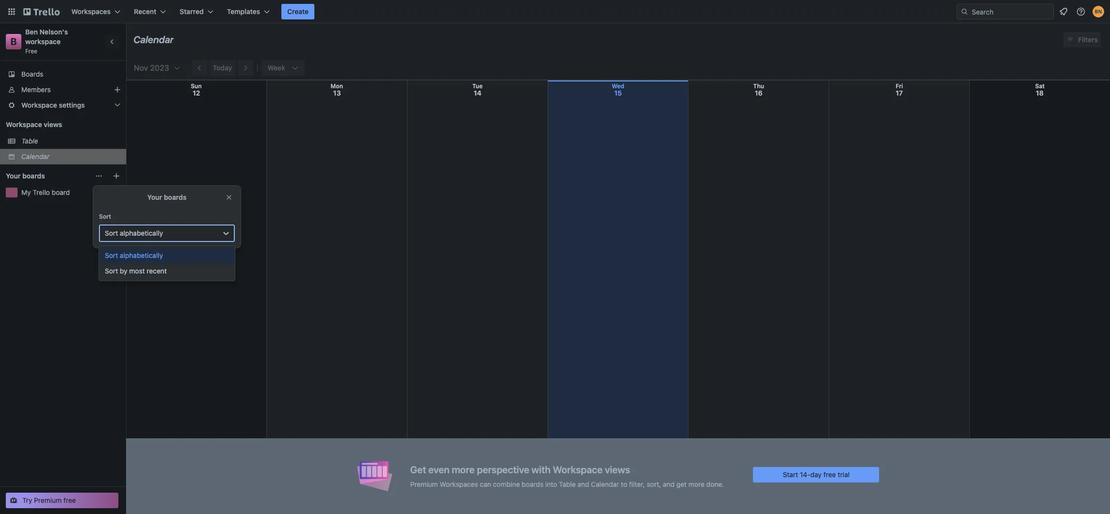 Task type: vqa. For each thing, say whether or not it's contained in the screenshot.
board
yes



Task type: describe. For each thing, give the bounding box(es) containing it.
0 horizontal spatial calendar
[[21, 152, 50, 161]]

workspace navigation collapse icon image
[[106, 35, 119, 49]]

filters button
[[1064, 32, 1101, 48]]

start 14-day free trial
[[783, 470, 850, 479]]

back to home image
[[23, 4, 60, 19]]

into
[[545, 480, 557, 488]]

13
[[333, 89, 341, 97]]

members
[[21, 85, 51, 94]]

your boards with 1 items element
[[6, 170, 90, 182]]

done.
[[706, 480, 724, 488]]

1 alphabetically from the top
[[120, 229, 163, 237]]

1 vertical spatial more
[[689, 480, 705, 488]]

start
[[783, 470, 798, 479]]

workspaces inside workspaces popup button
[[71, 7, 111, 16]]

1 and from the left
[[578, 480, 589, 488]]

combine
[[493, 480, 520, 488]]

calendar inside get even more perspective with workspace views premium workspaces can combine boards into table and calendar to filter, sort, and get more done.
[[591, 480, 619, 488]]

most
[[129, 267, 145, 275]]

nelson's
[[40, 28, 68, 36]]

calendar link
[[21, 152, 120, 162]]

my
[[21, 188, 31, 197]]

start 14-day free trial link
[[753, 467, 879, 483]]

try premium free button
[[6, 493, 118, 509]]

starred
[[180, 7, 204, 16]]

get even more perspective with workspace views premium workspaces can combine boards into table and calendar to filter, sort, and get more done.
[[410, 464, 724, 488]]

table link
[[21, 136, 120, 146]]

workspace settings button
[[0, 98, 126, 113]]

14
[[474, 89, 481, 97]]

perspective
[[477, 464, 529, 475]]

ben nelson (bennelson96) image
[[1093, 6, 1104, 17]]

nov 2023 button
[[130, 60, 181, 76]]

filter,
[[629, 480, 645, 488]]

workspace settings
[[21, 101, 85, 109]]

my trello board link
[[21, 188, 120, 197]]

workspaces button
[[66, 4, 126, 19]]

add board image
[[113, 172, 120, 180]]

16
[[755, 89, 763, 97]]

1 vertical spatial boards
[[164, 193, 186, 201]]

can
[[480, 480, 491, 488]]

Search field
[[969, 4, 1053, 19]]

trello
[[33, 188, 50, 197]]

workspace
[[25, 37, 61, 46]]

0 vertical spatial views
[[44, 120, 62, 129]]

0 horizontal spatial table
[[21, 137, 38, 145]]

templates
[[227, 7, 260, 16]]

workspace for workspace settings
[[21, 101, 57, 109]]

0 vertical spatial more
[[452, 464, 475, 475]]

fri
[[896, 82, 903, 90]]

0 vertical spatial free
[[824, 470, 836, 479]]

17
[[896, 89, 903, 97]]

nov 2023
[[134, 64, 169, 72]]

board
[[52, 188, 70, 197]]

filters
[[1078, 35, 1098, 44]]

b
[[10, 36, 17, 47]]

sort by most recent
[[105, 267, 167, 275]]

sat
[[1035, 82, 1045, 90]]

search image
[[961, 8, 969, 16]]

ben nelson's workspace link
[[25, 28, 70, 46]]

premium inside button
[[34, 496, 62, 505]]

14-
[[800, 470, 811, 479]]



Task type: locate. For each thing, give the bounding box(es) containing it.
1 vertical spatial your boards
[[147, 193, 186, 201]]

1 horizontal spatial more
[[689, 480, 705, 488]]

1 horizontal spatial and
[[663, 480, 675, 488]]

0 vertical spatial alphabetically
[[120, 229, 163, 237]]

0 vertical spatial workspaces
[[71, 7, 111, 16]]

0 vertical spatial boards
[[22, 172, 45, 180]]

2023
[[150, 64, 169, 72]]

calendar left 'to'
[[591, 480, 619, 488]]

0 horizontal spatial your
[[6, 172, 21, 180]]

alphabetically
[[120, 229, 163, 237], [120, 251, 163, 260]]

15
[[614, 89, 622, 97]]

more right even
[[452, 464, 475, 475]]

by
[[120, 267, 127, 275]]

templates button
[[221, 4, 276, 19]]

free inside button
[[64, 496, 76, 505]]

1 horizontal spatial free
[[824, 470, 836, 479]]

primary element
[[0, 0, 1110, 23]]

views
[[44, 120, 62, 129], [605, 464, 630, 475]]

mon
[[331, 82, 343, 90]]

0 horizontal spatial views
[[44, 120, 62, 129]]

views down workspace settings
[[44, 120, 62, 129]]

boards
[[22, 172, 45, 180], [164, 193, 186, 201], [522, 480, 544, 488]]

18
[[1036, 89, 1044, 97]]

2 horizontal spatial boards
[[522, 480, 544, 488]]

1 vertical spatial table
[[559, 480, 576, 488]]

0 vertical spatial workspace
[[21, 101, 57, 109]]

1 vertical spatial calendar
[[21, 152, 50, 161]]

12
[[193, 89, 200, 97]]

workspaces inside get even more perspective with workspace views premium workspaces can combine boards into table and calendar to filter, sort, and get more done.
[[440, 480, 478, 488]]

recent button
[[128, 4, 172, 19]]

nov
[[134, 64, 148, 72]]

workspace inside popup button
[[21, 101, 57, 109]]

0 horizontal spatial and
[[578, 480, 589, 488]]

get
[[410, 464, 426, 475]]

your inside your boards with 1 items element
[[6, 172, 21, 180]]

recent
[[134, 7, 156, 16]]

try
[[22, 496, 32, 505]]

week button
[[262, 60, 305, 76]]

workspace down members
[[21, 101, 57, 109]]

premium right try
[[34, 496, 62, 505]]

0 vertical spatial sort alphabetically
[[105, 229, 163, 237]]

1 vertical spatial workspace
[[6, 120, 42, 129]]

calendar
[[133, 34, 174, 45], [21, 152, 50, 161], [591, 480, 619, 488]]

1 horizontal spatial your boards
[[147, 193, 186, 201]]

with
[[532, 464, 551, 475]]

workspace down workspace settings
[[6, 120, 42, 129]]

more
[[452, 464, 475, 475], [689, 480, 705, 488]]

more right get
[[689, 480, 705, 488]]

tue
[[472, 82, 483, 90]]

week
[[267, 64, 285, 72]]

even
[[428, 464, 450, 475]]

1 horizontal spatial your
[[147, 193, 162, 201]]

workspaces down even
[[440, 480, 478, 488]]

sort
[[99, 213, 111, 220], [105, 229, 118, 237], [105, 251, 118, 260], [105, 267, 118, 275]]

free right day
[[824, 470, 836, 479]]

b link
[[6, 34, 21, 49]]

starred button
[[174, 4, 219, 19]]

create button
[[281, 4, 315, 19]]

premium inside get even more perspective with workspace views premium workspaces can combine boards into table and calendar to filter, sort, and get more done.
[[410, 480, 438, 488]]

workspace inside get even more perspective with workspace views premium workspaces can combine boards into table and calendar to filter, sort, and get more done.
[[553, 464, 603, 475]]

1 horizontal spatial views
[[605, 464, 630, 475]]

1 vertical spatial sort alphabetically
[[105, 251, 163, 260]]

ben nelson's workspace free
[[25, 28, 70, 55]]

and
[[578, 480, 589, 488], [663, 480, 675, 488]]

table inside get even more perspective with workspace views premium workspaces can combine boards into table and calendar to filter, sort, and get more done.
[[559, 480, 576, 488]]

your boards
[[6, 172, 45, 180], [147, 193, 186, 201]]

thu
[[753, 82, 764, 90]]

boards link
[[0, 66, 126, 82]]

1 horizontal spatial table
[[559, 480, 576, 488]]

your boards inside your boards with 1 items element
[[6, 172, 45, 180]]

1 horizontal spatial boards
[[164, 193, 186, 201]]

my trello board
[[21, 188, 70, 197]]

workspaces up 'workspace navigation collapse icon'
[[71, 7, 111, 16]]

members link
[[0, 82, 126, 98]]

workspace up into
[[553, 464, 603, 475]]

2 and from the left
[[663, 480, 675, 488]]

0 vertical spatial your boards
[[6, 172, 45, 180]]

your
[[6, 172, 21, 180], [147, 193, 162, 201]]

ben
[[25, 28, 38, 36]]

2 vertical spatial workspace
[[553, 464, 603, 475]]

2 alphabetically from the top
[[120, 251, 163, 260]]

0 vertical spatial table
[[21, 137, 38, 145]]

sun
[[191, 82, 202, 90]]

workspace for workspace views
[[6, 120, 42, 129]]

1 sort alphabetically from the top
[[105, 229, 163, 237]]

0 horizontal spatial free
[[64, 496, 76, 505]]

0 vertical spatial your
[[6, 172, 21, 180]]

1 vertical spatial alphabetically
[[120, 251, 163, 260]]

day
[[811, 470, 822, 479]]

boards inside get even more perspective with workspace views premium workspaces can combine boards into table and calendar to filter, sort, and get more done.
[[522, 480, 544, 488]]

1 horizontal spatial workspaces
[[440, 480, 478, 488]]

1 vertical spatial free
[[64, 496, 76, 505]]

workspace
[[21, 101, 57, 109], [6, 120, 42, 129], [553, 464, 603, 475]]

workspaces
[[71, 7, 111, 16], [440, 480, 478, 488]]

try premium free
[[22, 496, 76, 505]]

free
[[824, 470, 836, 479], [64, 496, 76, 505]]

1 vertical spatial premium
[[34, 496, 62, 505]]

settings
[[59, 101, 85, 109]]

0 horizontal spatial your boards
[[6, 172, 45, 180]]

calendar up your boards with 1 items element
[[21, 152, 50, 161]]

premium down get
[[410, 480, 438, 488]]

0 vertical spatial calendar
[[133, 34, 174, 45]]

and left get
[[663, 480, 675, 488]]

1 horizontal spatial premium
[[410, 480, 438, 488]]

0 horizontal spatial more
[[452, 464, 475, 475]]

1 vertical spatial workspaces
[[440, 480, 478, 488]]

free right try
[[64, 496, 76, 505]]

get
[[676, 480, 687, 488]]

2 vertical spatial boards
[[522, 480, 544, 488]]

table down "workspace views"
[[21, 137, 38, 145]]

sort alphabetically
[[105, 229, 163, 237], [105, 251, 163, 260]]

1 vertical spatial views
[[605, 464, 630, 475]]

trial
[[838, 470, 850, 479]]

workspace views
[[6, 120, 62, 129]]

views up 'to'
[[605, 464, 630, 475]]

wed
[[612, 82, 624, 90]]

0 notifications image
[[1058, 6, 1069, 17]]

table right into
[[559, 480, 576, 488]]

calendar down recent dropdown button
[[133, 34, 174, 45]]

recent
[[147, 267, 167, 275]]

0 horizontal spatial premium
[[34, 496, 62, 505]]

close popover image
[[225, 194, 233, 201]]

0 horizontal spatial boards
[[22, 172, 45, 180]]

0 vertical spatial premium
[[410, 480, 438, 488]]

Calendar text field
[[133, 31, 174, 49]]

views inside get even more perspective with workspace views premium workspaces can combine boards into table and calendar to filter, sort, and get more done.
[[605, 464, 630, 475]]

and right into
[[578, 480, 589, 488]]

your boards menu image
[[95, 172, 103, 180]]

premium
[[410, 480, 438, 488], [34, 496, 62, 505]]

today
[[213, 64, 232, 72]]

2 sort alphabetically from the top
[[105, 251, 163, 260]]

2 horizontal spatial calendar
[[591, 480, 619, 488]]

table
[[21, 137, 38, 145], [559, 480, 576, 488]]

today button
[[209, 60, 236, 76]]

2 vertical spatial calendar
[[591, 480, 619, 488]]

1 horizontal spatial calendar
[[133, 34, 174, 45]]

free
[[25, 48, 37, 55]]

open information menu image
[[1076, 7, 1086, 16]]

1 vertical spatial your
[[147, 193, 162, 201]]

create
[[287, 7, 309, 16]]

to
[[621, 480, 627, 488]]

boards
[[21, 70, 43, 78]]

0 horizontal spatial workspaces
[[71, 7, 111, 16]]

sort,
[[647, 480, 661, 488]]



